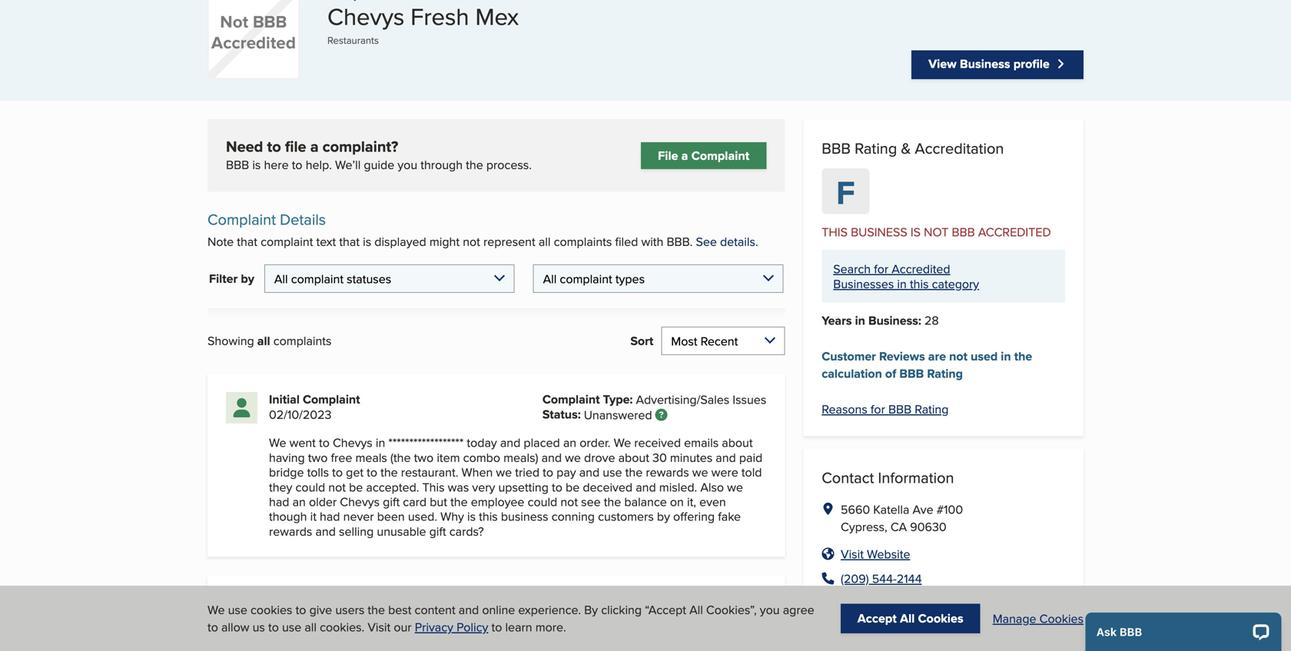 Task type: vqa. For each thing, say whether or not it's contained in the screenshot.
GENERAL at left bottom
no



Task type: describe. For each thing, give the bounding box(es) containing it.
never
[[343, 508, 374, 525]]

not inside f this business is not bbb accredited
[[924, 223, 949, 241]]

misled.
[[659, 478, 697, 496]]

restaurant.
[[401, 463, 458, 481]]

manage cookies
[[993, 610, 1084, 627]]

and left misled.
[[636, 478, 656, 496]]

to left pay
[[543, 463, 554, 481]]

complaint inside initial complaint 11/21/2022
[[303, 592, 360, 610]]

give
[[309, 601, 332, 619]]

0 vertical spatial chevys
[[333, 434, 373, 451]]

business inside f this business is not bbb accredited
[[851, 223, 908, 241]]

not bbb accredited image
[[208, 0, 300, 79]]

complaint right file at the right top of the page
[[692, 146, 750, 164]]

why
[[441, 508, 464, 525]]

1 horizontal spatial could
[[528, 493, 558, 510]]

but
[[430, 493, 447, 510]]

accept
[[858, 609, 897, 627]]

and down older
[[316, 522, 336, 540]]

with inside complaint type: problems with product/service
[[656, 592, 678, 610]]

years
[[822, 311, 852, 329]]

issues
[[733, 391, 767, 408]]

to left give
[[296, 601, 306, 619]]

complaint?
[[323, 135, 398, 158]]

process.
[[487, 156, 532, 174]]

this inside we went to chevys in ****************** today and placed an order. we received emails about having two free meals (the two item combo meals) and we drove about 30 minutes and paid bridge tolls to get to the restaurant. when we tried to pay and use the rewards we were told they could not be accepted. this was very upsetting to be deceived and misled. also we had an older chevys gift card but the employee could not see the balance on it, even though it had never been used.  why is this business conning customers by offering fake rewards and selling unusable gift cards?
[[422, 478, 445, 496]]

1 vertical spatial business
[[869, 311, 919, 329]]

we right also at the bottom right of the page
[[727, 478, 743, 496]]

filed
[[615, 233, 638, 250]]

category
[[932, 275, 980, 292]]

you inside we use cookies to give users the best content and online experience. by clicking "accept all cookies", you agree to allow us to use all cookies. visit our
[[760, 601, 780, 619]]

bbb up f link
[[822, 137, 851, 159]]

not inside customer reviews are not used in the calculation of bbb rating
[[950, 347, 968, 365]]

visit website
[[841, 545, 911, 563]]

offering
[[673, 508, 715, 525]]

guide
[[364, 156, 395, 174]]

all inside we use cookies to give users the best content and online experience. by clicking "accept all cookies", you agree to allow us to use all cookies. visit our
[[690, 601, 703, 619]]

we went to chevys in ****************** today and placed an order. we received emails about having two free meals (the two item combo meals) and we drove about 30 minutes and paid bridge tolls to get to the restaurant. when we tried to pay and use the rewards we were told they could not be accepted. this was very upsetting to be deceived and misled. also we had an older chevys gift card but the employee could not see the balance on it, even though it had never been used.  why is this business conning customers by offering fake rewards and selling unusable gift cards?
[[269, 434, 763, 540]]

1 vertical spatial rewards
[[269, 522, 312, 540]]

file
[[285, 135, 306, 158]]

text
[[316, 233, 336, 250]]

might
[[430, 233, 460, 250]]

with inside complaint details note that complaint text that is displayed might not represent all complaints filed with bbb. see details.
[[642, 233, 664, 250]]

cookies
[[251, 601, 292, 619]]

though
[[269, 508, 307, 525]]

the left the 30
[[626, 463, 643, 481]]

we for having
[[269, 434, 286, 451]]

displayed
[[375, 233, 426, 250]]

reasons for bbb rating link
[[822, 400, 949, 418]]

bbb rating & accreditation
[[822, 137, 1004, 159]]

it
[[310, 508, 317, 525]]

free
[[331, 448, 352, 466]]

for for search
[[874, 260, 889, 278]]

meals)
[[504, 448, 539, 466]]

online
[[482, 601, 515, 619]]

content
[[415, 601, 456, 619]]

customer reviews are not used in the calculation of bbb rating
[[822, 347, 1033, 382]]

1 vertical spatial chevys
[[340, 493, 380, 510]]

view
[[929, 55, 957, 73]]

to right the us
[[268, 618, 279, 636]]

is inside complaint details note that complaint text that is displayed might not represent all complaints filed with bbb. see details.
[[363, 233, 371, 250]]

accept all cookies button
[[841, 604, 981, 633]]

2 be from the left
[[566, 478, 580, 496]]

,
[[885, 518, 888, 535]]

the right get
[[381, 463, 398, 481]]

our
[[394, 618, 412, 636]]

contact information
[[822, 467, 954, 489]]

today
[[467, 434, 497, 451]]

not inside complaint details note that complaint text that is displayed might not represent all complaints filed with bbb. see details.
[[463, 233, 480, 250]]

received
[[634, 434, 681, 451]]

status: for initial complaint 02/10/2023
[[543, 405, 581, 423]]

2 horizontal spatial we
[[614, 434, 631, 451]]

5660
[[841, 501, 870, 518]]

very
[[472, 478, 495, 496]]

went
[[290, 434, 316, 451]]

#100
[[937, 501, 963, 518]]

complaint
[[261, 233, 313, 250]]

rating inside customer reviews are not used in the calculation of bbb rating
[[927, 364, 963, 382]]

was
[[448, 478, 469, 496]]

complaint inside initial complaint 02/10/2023
[[303, 390, 360, 408]]

employee
[[471, 493, 525, 510]]

restaurants
[[328, 33, 379, 47]]

0 vertical spatial gift
[[383, 493, 400, 510]]

through
[[421, 156, 463, 174]]

complaints inside showing all complaints
[[273, 332, 332, 350]]

we left tried on the bottom left of page
[[496, 463, 512, 481]]

5660 katella ave #100 cypress , ca 90630
[[841, 501, 963, 535]]

used.
[[408, 508, 437, 525]]

to right here
[[292, 156, 303, 174]]

search for accredited businesses in this category
[[834, 260, 980, 292]]

0 vertical spatial business
[[960, 55, 1011, 73]]

in right years
[[855, 311, 866, 329]]

we left "were"
[[693, 463, 708, 481]]

see
[[696, 233, 717, 250]]

"accept
[[645, 601, 686, 619]]

f this business is not bbb accredited
[[822, 169, 1051, 241]]

even
[[700, 493, 726, 510]]

need to file a complaint? bbb is here to help. we'll guide you through the process.
[[226, 135, 532, 174]]

note
[[208, 233, 234, 250]]

cards?
[[450, 522, 484, 540]]

reasons
[[822, 400, 868, 418]]

get
[[346, 463, 364, 481]]

us
[[253, 618, 265, 636]]

to right tried on the bottom left of page
[[552, 478, 563, 496]]

we'll
[[335, 156, 361, 174]]

item
[[437, 448, 460, 466]]

and right tried on the bottom left of page
[[542, 448, 562, 466]]

problems
[[602, 592, 653, 610]]

ave
[[913, 501, 934, 518]]

bbb inside customer reviews are not used in the calculation of bbb rating
[[900, 364, 924, 382]]

f link
[[822, 169, 870, 217]]

unanswered for initial complaint 11/21/2022
[[550, 608, 618, 625]]

initial for initial complaint 11/21/2022
[[269, 592, 300, 610]]

website
[[867, 545, 911, 563]]

complaint up the more.
[[508, 592, 566, 610]]

bbb inside f this business is not bbb accredited
[[952, 223, 975, 241]]

not left get
[[328, 478, 346, 496]]

is inside we went to chevys in ****************** today and placed an order. we received emails about having two free meals (the two item combo meals) and we drove about 30 minutes and paid bridge tolls to get to the restaurant. when we tried to pay and use the rewards we were told they could not be accepted. this was very upsetting to be deceived and misled. also we had an older chevys gift card but the employee could not see the balance on it, even though it had never been used.  why is this business conning customers by offering fake rewards and selling unusable gift cards?
[[467, 508, 476, 525]]

1 horizontal spatial had
[[320, 508, 340, 525]]

a inside file a complaint link
[[682, 146, 688, 164]]

and left paid
[[716, 448, 736, 466]]

cookies inside button
[[918, 609, 964, 627]]

90630
[[910, 518, 947, 535]]

0 horizontal spatial all
[[257, 332, 270, 350]]

having
[[269, 448, 305, 466]]

best
[[388, 601, 412, 619]]

to right went
[[319, 434, 330, 451]]

unusable
[[377, 522, 426, 540]]

here
[[264, 156, 289, 174]]

28
[[925, 311, 939, 329]]

profile
[[1014, 55, 1050, 73]]

0 horizontal spatial by
[[241, 269, 254, 287]]

to left get
[[332, 463, 343, 481]]

combo
[[463, 448, 500, 466]]



Task type: locate. For each thing, give the bounding box(es) containing it.
complaint
[[692, 146, 750, 164], [208, 208, 276, 230], [303, 390, 360, 408], [543, 390, 600, 408], [303, 592, 360, 610], [508, 592, 566, 610]]

0 horizontal spatial about
[[619, 448, 650, 466]]

bbb
[[822, 137, 851, 159], [226, 156, 249, 174], [952, 223, 975, 241], [900, 364, 924, 382], [889, 400, 912, 418]]

the right through
[[466, 156, 483, 174]]

2 that from the left
[[339, 233, 360, 250]]

business
[[960, 55, 1011, 73], [869, 311, 919, 329]]

in inside we went to chevys in ****************** today and placed an order. we received emails about having two free meals (the two item combo meals) and we drove about 30 minutes and paid bridge tolls to get to the restaurant. when we tried to pay and use the rewards we were told they could not be accepted. this was very upsetting to be deceived and misled. also we had an older chevys gift card but the employee could not see the balance on it, even though it had never been used.  why is this business conning customers by offering fake rewards and selling unusable gift cards?
[[376, 434, 385, 451]]

2 initial complaint link from the top
[[269, 592, 360, 610]]

bbb right of
[[900, 364, 924, 382]]

complaint type: advertising/sales issues
[[543, 390, 767, 408]]

this
[[822, 223, 848, 241], [422, 478, 445, 496]]

about up "were"
[[722, 434, 753, 451]]

this down the very
[[479, 508, 498, 525]]

the
[[466, 156, 483, 174], [1015, 347, 1033, 365], [381, 463, 398, 481], [626, 463, 643, 481], [451, 493, 468, 510], [604, 493, 621, 510], [368, 601, 385, 619]]

see details. link
[[696, 233, 758, 250]]

are
[[929, 347, 946, 365]]

use
[[603, 463, 622, 481], [228, 601, 247, 619], [282, 618, 302, 636]]

gift left cards?
[[429, 522, 446, 540]]

of
[[886, 364, 897, 382]]

1 horizontal spatial business
[[960, 55, 1011, 73]]

is inside f this business is not bbb accredited
[[911, 223, 921, 241]]

that right note
[[237, 233, 258, 250]]

0 vertical spatial status:
[[543, 405, 581, 423]]

is left here
[[252, 156, 261, 174]]

use right the us
[[282, 618, 302, 636]]

could down tried on the bottom left of page
[[528, 493, 558, 510]]

the right but
[[451, 493, 468, 510]]

0 horizontal spatial all
[[690, 601, 703, 619]]

initial complaint 11/21/2022
[[269, 592, 360, 625]]

and
[[500, 434, 521, 451], [542, 448, 562, 466], [716, 448, 736, 466], [579, 463, 600, 481], [636, 478, 656, 496], [316, 522, 336, 540], [459, 601, 479, 619]]

(209) 544-2144 link
[[841, 570, 922, 587]]

2 two from the left
[[414, 448, 434, 466]]

the right used
[[1015, 347, 1033, 365]]

initial for initial complaint 02/10/2023
[[269, 390, 300, 408]]

accredited inside search for accredited businesses in this category
[[892, 260, 951, 278]]

rating down customer reviews are not used in the calculation of bbb rating
[[915, 400, 949, 418]]

complaints up initial complaint 02/10/2023
[[273, 332, 332, 350]]

the inside we use cookies to give users the best content and online experience. by clicking "accept all cookies", you agree to allow us to use all cookies. visit our
[[368, 601, 385, 619]]

0 vertical spatial an
[[563, 434, 577, 451]]

a right file
[[310, 135, 319, 158]]

initial up went
[[269, 390, 300, 408]]

30
[[653, 448, 667, 466]]

0 horizontal spatial this
[[422, 478, 445, 496]]

1 vertical spatial by
[[657, 508, 670, 525]]

filter by
[[209, 269, 254, 287]]

0 horizontal spatial that
[[237, 233, 258, 250]]

2 initial from the top
[[269, 592, 300, 610]]

0 horizontal spatial complaints
[[273, 332, 332, 350]]

1 vertical spatial you
[[760, 601, 780, 619]]

details
[[280, 208, 326, 230]]

all
[[539, 233, 551, 250], [257, 332, 270, 350], [305, 618, 317, 636]]

upsetting
[[499, 478, 549, 496]]

chevys up get
[[333, 434, 373, 451]]

is left displayed
[[363, 233, 371, 250]]

visit left our
[[368, 618, 391, 636]]

0 horizontal spatial visit
[[368, 618, 391, 636]]

you inside need to file a complaint? bbb is here to help. we'll guide you through the process.
[[398, 156, 418, 174]]

1 cookies from the left
[[918, 609, 964, 627]]

and right pay
[[579, 463, 600, 481]]

0 vertical spatial this
[[822, 223, 848, 241]]

0 horizontal spatial cookies
[[918, 609, 964, 627]]

1 horizontal spatial accredited
[[979, 223, 1051, 241]]

1 vertical spatial initial complaint link
[[269, 592, 360, 610]]

unanswered for initial complaint 02/10/2023
[[584, 406, 652, 423]]

0 horizontal spatial you
[[398, 156, 418, 174]]

bbb.
[[667, 233, 693, 250]]

status:
[[543, 405, 581, 423], [508, 607, 547, 625]]

for right search
[[874, 260, 889, 278]]

business inside we went to chevys in ****************** today and placed an order. we received emails about having two free meals (the two item combo meals) and we drove about 30 minutes and paid bridge tolls to get to the restaurant. when we tried to pay and use the rewards we were told they could not be accepted. this was very upsetting to be deceived and misled. also we had an older chevys gift card but the employee could not see the balance on it, even though it had never been used.  why is this business conning customers by offering fake rewards and selling unusable gift cards?
[[501, 508, 549, 525]]

business
[[851, 223, 908, 241], [501, 508, 549, 525]]

type: for initial complaint 02/10/2023
[[603, 390, 633, 408]]

privacy
[[415, 618, 454, 636]]

complaint inside complaint details note that complaint text that is displayed might not represent all complaints filed with bbb. see details.
[[208, 208, 276, 230]]

file
[[658, 146, 679, 164]]

1 vertical spatial all
[[257, 332, 270, 350]]

all inside complaint details note that complaint text that is displayed might not represent all complaints filed with bbb. see details.
[[539, 233, 551, 250]]

in inside customer reviews are not used in the calculation of bbb rating
[[1001, 347, 1011, 365]]

use left the us
[[228, 601, 247, 619]]

0 vertical spatial this
[[910, 275, 929, 292]]

1 vertical spatial an
[[293, 493, 306, 510]]

2144
[[897, 570, 922, 587]]

fake
[[718, 508, 741, 525]]

had right it
[[320, 508, 340, 525]]

agree
[[783, 601, 815, 619]]

1 vertical spatial business
[[501, 508, 549, 525]]

0 vertical spatial visit
[[841, 545, 864, 563]]

1 horizontal spatial an
[[563, 434, 577, 451]]

all right represent on the top left of the page
[[539, 233, 551, 250]]

on
[[670, 493, 684, 510]]

rewards down older
[[269, 522, 312, 540]]

1 horizontal spatial this
[[822, 223, 848, 241]]

0 vertical spatial business
[[851, 223, 908, 241]]

1 vertical spatial complaints
[[273, 332, 332, 350]]

complaints left filed
[[554, 233, 612, 250]]

cookies down 2144
[[918, 609, 964, 627]]

0 horizontal spatial could
[[296, 478, 325, 496]]

initial complaint link up went
[[269, 390, 360, 408]]

0 vertical spatial complaints
[[554, 233, 612, 250]]

about left the 30
[[619, 448, 650, 466]]

not up search for accredited businesses in this category
[[924, 223, 949, 241]]

all inside we use cookies to give users the best content and online experience. by clicking "accept all cookies", you agree to allow us to use all cookies. visit our
[[305, 618, 317, 636]]

accredited inside f this business is not bbb accredited
[[979, 223, 1051, 241]]

0 vertical spatial with
[[642, 233, 664, 250]]

all inside button
[[900, 609, 915, 627]]

1 horizontal spatial about
[[722, 434, 753, 451]]

bridge
[[269, 463, 304, 481]]

0 horizontal spatial had
[[269, 493, 289, 510]]

accept all cookies
[[858, 609, 964, 627]]

with right problems
[[656, 592, 678, 610]]

0 vertical spatial initial
[[269, 390, 300, 408]]

we left the us
[[208, 601, 225, 619]]

1 horizontal spatial that
[[339, 233, 360, 250]]

search
[[834, 260, 871, 278]]

status: for initial complaint 11/21/2022
[[508, 607, 547, 625]]

all right the accept
[[900, 609, 915, 627]]

1 vertical spatial for
[[871, 400, 886, 418]]

we left drove
[[565, 448, 581, 466]]

1 horizontal spatial by
[[657, 508, 670, 525]]

tried
[[515, 463, 540, 481]]

0 horizontal spatial type:
[[569, 592, 599, 610]]

customers
[[598, 508, 654, 525]]

1 vertical spatial this
[[422, 478, 445, 496]]

1 horizontal spatial gift
[[429, 522, 446, 540]]

0 vertical spatial accredited
[[979, 223, 1051, 241]]

bbb down of
[[889, 400, 912, 418]]

0 vertical spatial unanswered
[[584, 406, 652, 423]]

privacy policy to learn more.
[[415, 618, 566, 636]]

bbb up category
[[952, 223, 975, 241]]

0 horizontal spatial be
[[349, 478, 363, 496]]

0 horizontal spatial business
[[869, 311, 919, 329]]

the inside customer reviews are not used in the calculation of bbb rating
[[1015, 347, 1033, 365]]

not
[[924, 223, 949, 241], [463, 233, 480, 250], [950, 347, 968, 365], [328, 478, 346, 496], [561, 493, 578, 510]]

manage cookies button
[[993, 610, 1084, 627]]

is inside need to file a complaint? bbb is here to help. we'll guide you through the process.
[[252, 156, 261, 174]]

1 vertical spatial initial
[[269, 592, 300, 610]]

1 horizontal spatial this
[[910, 275, 929, 292]]

complaints inside complaint details note that complaint text that is displayed might not represent all complaints filed with bbb. see details.
[[554, 233, 612, 250]]

visit inside we use cookies to give users the best content and online experience. by clicking "accept all cookies", you agree to allow us to use all cookies. visit our
[[368, 618, 391, 636]]

used
[[971, 347, 998, 365]]

type: up order.
[[603, 390, 633, 408]]

they
[[269, 478, 292, 496]]

&
[[901, 137, 911, 159]]

1 vertical spatial with
[[656, 592, 678, 610]]

is right why
[[467, 508, 476, 525]]

complaint up note
[[208, 208, 276, 230]]

all right "accept
[[690, 601, 703, 619]]

is up search for accredited businesses in this category
[[911, 223, 921, 241]]

1 horizontal spatial complaints
[[554, 233, 612, 250]]

two left "free"
[[308, 448, 328, 466]]

0 horizontal spatial business
[[501, 508, 549, 525]]

to right get
[[367, 463, 377, 481]]

0 vertical spatial all
[[539, 233, 551, 250]]

a inside need to file a complaint? bbb is here to help. we'll guide you through the process.
[[310, 135, 319, 158]]

a right file at the right top of the page
[[682, 146, 688, 164]]

cookies right manage
[[1040, 610, 1084, 627]]

1 vertical spatial gift
[[429, 522, 446, 540]]

in right used
[[1001, 347, 1011, 365]]

complaint details note that complaint text that is displayed might not represent all complaints filed with bbb. see details.
[[208, 208, 758, 250]]

bbb inside need to file a complaint? bbb is here to help. we'll guide you through the process.
[[226, 156, 249, 174]]

details.
[[720, 233, 758, 250]]

for right reasons
[[871, 400, 886, 418]]

1 horizontal spatial you
[[760, 601, 780, 619]]

1 be from the left
[[349, 478, 363, 496]]

told
[[742, 463, 762, 481]]

reviews
[[880, 347, 925, 365]]

2 cookies from the left
[[1040, 610, 1084, 627]]

2 vertical spatial rating
[[915, 400, 949, 418]]

1 initial complaint link from the top
[[269, 390, 360, 408]]

privacy policy link
[[415, 618, 488, 636]]

1 horizontal spatial all
[[305, 618, 317, 636]]

use inside we went to chevys in ****************** today and placed an order. we received emails about having two free meals (the two item combo meals) and we drove about 30 minutes and paid bridge tolls to get to the restaurant. when we tried to pay and use the rewards we were told they could not be accepted. this was very upsetting to be deceived and misled. also we had an older chevys gift card but the employee could not see the balance on it, even though it had never been used.  why is this business conning customers by offering fake rewards and selling unusable gift cards?
[[603, 463, 622, 481]]

0 horizontal spatial gift
[[383, 493, 400, 510]]

we inside we use cookies to give users the best content and online experience. by clicking "accept all cookies", you agree to allow us to use all cookies. visit our
[[208, 601, 225, 619]]

bbb left here
[[226, 156, 249, 174]]

pay
[[557, 463, 576, 481]]

accredited
[[979, 223, 1051, 241], [892, 260, 951, 278]]

0 horizontal spatial accredited
[[892, 260, 951, 278]]

0 vertical spatial you
[[398, 156, 418, 174]]

1 horizontal spatial we
[[269, 434, 286, 451]]

in left (the
[[376, 434, 385, 451]]

and inside we use cookies to give users the best content and online experience. by clicking "accept all cookies", you agree to allow us to use all cookies. visit our
[[459, 601, 479, 619]]

1 horizontal spatial cookies
[[1040, 610, 1084, 627]]

0 horizontal spatial two
[[308, 448, 328, 466]]

initial left give
[[269, 592, 300, 610]]

by left offering
[[657, 508, 670, 525]]

1 horizontal spatial two
[[414, 448, 434, 466]]

1 horizontal spatial a
[[682, 146, 688, 164]]

you left agree
[[760, 601, 780, 619]]

this inside we went to chevys in ****************** today and placed an order. we received emails about having two free meals (the two item combo meals) and we drove about 30 minutes and paid bridge tolls to get to the restaurant. when we tried to pay and use the rewards we were told they could not be accepted. this was very upsetting to be deceived and misled. also we had an older chevys gift card but the employee could not see the balance on it, even though it had never been used.  why is this business conning customers by offering fake rewards and selling unusable gift cards?
[[479, 508, 498, 525]]

chevys up selling
[[340, 493, 380, 510]]

initial inside initial complaint 02/10/2023
[[269, 390, 300, 408]]

accepted.
[[366, 478, 419, 496]]

0 horizontal spatial rewards
[[269, 522, 312, 540]]

to left the allow
[[208, 618, 218, 636]]

complaint up cookies.
[[303, 592, 360, 610]]

complaint up order.
[[543, 390, 600, 408]]

0 vertical spatial initial complaint link
[[269, 390, 360, 408]]

0 vertical spatial type:
[[603, 390, 633, 408]]

accreditation
[[915, 137, 1004, 159]]

this inside f this business is not bbb accredited
[[822, 223, 848, 241]]

0 horizontal spatial use
[[228, 601, 247, 619]]

rating left used
[[927, 364, 963, 382]]

******************
[[389, 434, 464, 451]]

the inside need to file a complaint? bbb is here to help. we'll guide you through the process.
[[466, 156, 483, 174]]

1 horizontal spatial business
[[851, 223, 908, 241]]

that right text
[[339, 233, 360, 250]]

this left was
[[422, 478, 445, 496]]

complaint type: problems with product/service
[[508, 592, 767, 610]]

an left order.
[[563, 434, 577, 451]]

1 vertical spatial rating
[[927, 364, 963, 382]]

chevys
[[333, 434, 373, 451], [340, 493, 380, 510]]

type: left "clicking"
[[569, 592, 599, 610]]

(209)
[[841, 570, 869, 587]]

1 horizontal spatial rewards
[[646, 463, 689, 481]]

drove
[[584, 448, 615, 466]]

we
[[269, 434, 286, 451], [614, 434, 631, 451], [208, 601, 225, 619]]

0 horizontal spatial we
[[208, 601, 225, 619]]

business up search
[[851, 223, 908, 241]]

0 horizontal spatial a
[[310, 135, 319, 158]]

we left went
[[269, 434, 286, 451]]

be up "never"
[[349, 478, 363, 496]]

with right filed
[[642, 233, 664, 250]]

0 vertical spatial rating
[[855, 137, 897, 159]]

1 vertical spatial unanswered
[[550, 608, 618, 625]]

to left file
[[267, 135, 281, 158]]

initial complaint link for initial complaint 02/10/2023
[[269, 390, 360, 408]]

minutes
[[670, 448, 713, 466]]

placed
[[524, 434, 560, 451]]

an left it
[[293, 493, 306, 510]]

2 vertical spatial all
[[305, 618, 317, 636]]

two right (the
[[414, 448, 434, 466]]

to left learn
[[492, 618, 502, 636]]

in inside search for accredited businesses in this category
[[897, 275, 907, 292]]

view business profile
[[929, 55, 1050, 73]]

meals
[[356, 448, 387, 466]]

2 horizontal spatial use
[[603, 463, 622, 481]]

not right are
[[950, 347, 968, 365]]

the right see
[[604, 493, 621, 510]]

and right today
[[500, 434, 521, 451]]

for inside search for accredited businesses in this category
[[874, 260, 889, 278]]

initial complaint link up cookies.
[[269, 592, 360, 610]]

it,
[[687, 493, 696, 510]]

1 vertical spatial accredited
[[892, 260, 951, 278]]

initial complaint link for initial complaint 11/21/2022
[[269, 592, 360, 610]]

this
[[910, 275, 929, 292], [479, 508, 498, 525]]

card
[[403, 493, 427, 510]]

initial inside initial complaint 11/21/2022
[[269, 592, 300, 610]]

0 vertical spatial rewards
[[646, 463, 689, 481]]

1 horizontal spatial visit
[[841, 545, 864, 563]]

for for reasons
[[871, 400, 886, 418]]

type: for initial complaint 11/21/2022
[[569, 592, 599, 610]]

0 vertical spatial by
[[241, 269, 254, 287]]

cookies.
[[320, 618, 365, 636]]

1 horizontal spatial be
[[566, 478, 580, 496]]

rewards up on
[[646, 463, 689, 481]]

1 horizontal spatial all
[[900, 609, 915, 627]]

and left online
[[459, 601, 479, 619]]

this inside search for accredited businesses in this category
[[910, 275, 929, 292]]

f
[[837, 169, 855, 217]]

had down bridge
[[269, 493, 289, 510]]

in right businesses
[[897, 275, 907, 292]]

1 that from the left
[[237, 233, 258, 250]]

0 horizontal spatial an
[[293, 493, 306, 510]]

older
[[309, 493, 337, 510]]

also
[[701, 478, 724, 496]]

rating left &
[[855, 137, 897, 159]]

we for all
[[208, 601, 225, 619]]

by inside we went to chevys in ****************** today and placed an order. we received emails about having two free meals (the two item combo meals) and we drove about 30 minutes and paid bridge tolls to get to the restaurant. when we tried to pay and use the rewards we were told they could not be accepted. this was very upsetting to be deceived and misled. also we had an older chevys gift card but the employee could not see the balance on it, even though it had never been used.  why is this business conning customers by offering fake rewards and selling unusable gift cards?
[[657, 508, 670, 525]]

2 horizontal spatial all
[[539, 233, 551, 250]]

this left category
[[910, 275, 929, 292]]

1 vertical spatial type:
[[569, 592, 599, 610]]

1 vertical spatial status:
[[508, 607, 547, 625]]

0 horizontal spatial this
[[479, 508, 498, 525]]

clicking
[[601, 601, 642, 619]]

a
[[310, 135, 319, 158], [682, 146, 688, 164]]

all
[[690, 601, 703, 619], [900, 609, 915, 627]]

1 horizontal spatial use
[[282, 618, 302, 636]]

1 two from the left
[[308, 448, 328, 466]]

that
[[237, 233, 258, 250], [339, 233, 360, 250]]

by right filter
[[241, 269, 254, 287]]

1 initial from the top
[[269, 390, 300, 408]]

visit
[[841, 545, 864, 563], [368, 618, 391, 636]]

reasons for bbb rating
[[822, 400, 949, 418]]

1 vertical spatial visit
[[368, 618, 391, 636]]

visit up (209)
[[841, 545, 864, 563]]

1 horizontal spatial type:
[[603, 390, 633, 408]]

1 vertical spatial this
[[479, 508, 498, 525]]

visit website link
[[841, 545, 911, 563]]

deceived
[[583, 478, 633, 496]]

this down the f
[[822, 223, 848, 241]]

not left see
[[561, 493, 578, 510]]

customer
[[822, 347, 876, 365]]

cookies",
[[706, 601, 757, 619]]

0 vertical spatial for
[[874, 260, 889, 278]]



